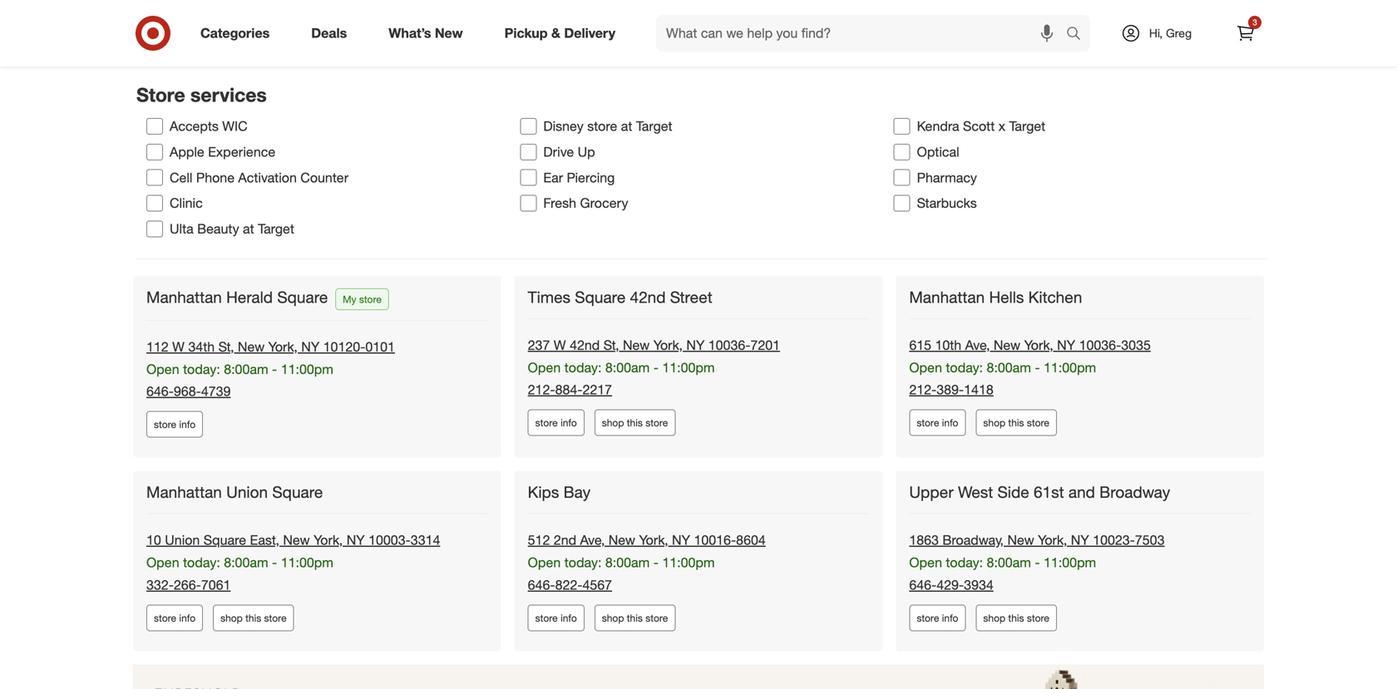 Task type: describe. For each thing, give the bounding box(es) containing it.
11:00pm inside "10 union square east, new york, ny 10003-3314 open today: 8:00am - 11:00pm 332-266-7061"
[[281, 555, 334, 571]]

237 w 42nd st, new york, ny 10036-7201 open today: 8:00am - 11:00pm 212-884-2217
[[528, 337, 781, 398]]

shop this store button for union
[[213, 605, 294, 632]]

332-
[[146, 577, 174, 594]]

open inside 512 2nd ave, new york, ny 10016-8604 open today: 8:00am - 11:00pm 646-822-4567
[[528, 555, 561, 571]]

212- inside 615 10th ave, new york, ny 10036-3035 open today: 8:00am - 11:00pm 212-389-1418
[[910, 382, 937, 398]]

10 union square east, new york, ny 10003-3314 open today: 8:00am - 11:00pm 332-266-7061
[[146, 533, 440, 594]]

2nd
[[554, 533, 577, 549]]

shop this store for union
[[221, 612, 287, 625]]

accepts
[[170, 118, 219, 134]]

615
[[910, 337, 932, 354]]

times
[[528, 288, 571, 307]]

pharmacy
[[917, 170, 978, 186]]

york, inside 615 10th ave, new york, ny 10036-3035 open today: 8:00am - 11:00pm 212-389-1418
[[1025, 337, 1054, 354]]

kips bay
[[528, 483, 591, 502]]

7061
[[201, 577, 231, 594]]

at for beauty
[[243, 221, 254, 237]]

deals link
[[297, 15, 368, 52]]

112 w 34th st, new york, ny 10120-0101 open today: 8:00am - 11:00pm 646-968-4739
[[146, 339, 395, 400]]

store down 884-
[[536, 417, 558, 429]]

112
[[146, 339, 169, 355]]

10036- inside 615 10th ave, new york, ny 10036-3035 open today: 8:00am - 11:00pm 212-389-1418
[[1080, 337, 1122, 354]]

info for union
[[179, 612, 196, 625]]

- inside 1863 broadway, new york, ny 10023-7503 open today: 8:00am - 11:00pm 646-429-3934
[[1035, 555, 1041, 571]]

389-
[[937, 382, 964, 398]]

apple experience
[[170, 144, 275, 160]]

646-429-3934 link
[[910, 577, 994, 594]]

clinic
[[170, 195, 203, 211]]

beauty
[[197, 221, 239, 237]]

7201
[[751, 337, 781, 354]]

drive
[[544, 144, 574, 160]]

herald
[[226, 288, 273, 307]]

10023-
[[1093, 533, 1136, 549]]

new inside 615 10th ave, new york, ny 10036-3035 open today: 8:00am - 11:00pm 212-389-1418
[[994, 337, 1021, 354]]

experience
[[208, 144, 275, 160]]

ave, for bay
[[580, 533, 605, 549]]

ny inside 615 10th ave, new york, ny 10036-3035 open today: 8:00am - 11:00pm 212-389-1418
[[1058, 337, 1076, 354]]

3
[[1253, 17, 1258, 27]]

10
[[146, 533, 161, 549]]

starbucks
[[917, 195, 977, 211]]

ulta beauty at target
[[170, 221, 294, 237]]

cell
[[170, 170, 193, 186]]

info for herald
[[179, 419, 196, 431]]

categories link
[[186, 15, 291, 52]]

store services
[[136, 83, 267, 106]]

store info for times square 42nd street
[[536, 417, 577, 429]]

store info for manhattan union square
[[154, 612, 196, 625]]

2217
[[583, 382, 612, 398]]

new inside 112 w 34th st, new york, ny 10120-0101 open today: 8:00am - 11:00pm 646-968-4739
[[238, 339, 265, 355]]

store down 389-
[[917, 417, 940, 429]]

new inside 237 w 42nd st, new york, ny 10036-7201 open today: 8:00am - 11:00pm 212-884-2217
[[623, 337, 650, 354]]

shop for hells
[[984, 417, 1006, 429]]

deals
[[311, 25, 347, 41]]

today: inside 1863 broadway, new york, ny 10023-7503 open today: 8:00am - 11:00pm 646-429-3934
[[946, 555, 984, 571]]

and
[[1069, 483, 1096, 502]]

square for manhattan union square
[[272, 483, 323, 502]]

this for hells
[[1009, 417, 1025, 429]]

disney store at target
[[544, 118, 673, 134]]

ny inside 512 2nd ave, new york, ny 10016-8604 open today: 8:00am - 11:00pm 646-822-4567
[[672, 533, 691, 549]]

store inside group
[[588, 118, 618, 134]]

store
[[136, 83, 185, 106]]

ny inside 237 w 42nd st, new york, ny 10036-7201 open today: 8:00am - 11:00pm 212-884-2217
[[687, 337, 705, 354]]

10016-
[[694, 533, 737, 549]]

ulta
[[170, 221, 194, 237]]

shop this store for west
[[984, 612, 1050, 625]]

manhattan for manhattan hells kitchen
[[910, 288, 985, 307]]

What can we help you find? suggestions appear below search field
[[657, 15, 1071, 52]]

Optical checkbox
[[894, 144, 911, 160]]

ear piercing
[[544, 170, 615, 186]]

store down 822-
[[536, 612, 558, 625]]

pickup
[[505, 25, 548, 41]]

- inside "10 union square east, new york, ny 10003-3314 open today: 8:00am - 11:00pm 332-266-7061"
[[272, 555, 277, 571]]

store info for upper west side 61st and broadway
[[917, 612, 959, 625]]

phone
[[196, 170, 235, 186]]

store down 1863 broadway, new york, ny 10023-7503 open today: 8:00am - 11:00pm 646-429-3934
[[1027, 612, 1050, 625]]

Fresh Grocery checkbox
[[520, 195, 537, 212]]

my
[[343, 293, 357, 306]]

manhattan union square
[[146, 483, 323, 502]]

1863 broadway, new york, ny 10023-7503 link
[[910, 533, 1165, 549]]

shop this store for square
[[602, 417, 668, 429]]

store info link for manhattan herald square
[[146, 411, 203, 438]]

429-
[[937, 577, 964, 594]]

york, inside 237 w 42nd st, new york, ny 10036-7201 open today: 8:00am - 11:00pm 212-884-2217
[[654, 337, 683, 354]]

- inside 615 10th ave, new york, ny 10036-3035 open today: 8:00am - 11:00pm 212-389-1418
[[1035, 360, 1041, 376]]

- inside 112 w 34th st, new york, ny 10120-0101 open today: 8:00am - 11:00pm 646-968-4739
[[272, 361, 277, 378]]

target for kendra scott x target
[[1010, 118, 1046, 134]]

1418
[[964, 382, 994, 398]]

target for disney store at target
[[636, 118, 673, 134]]

target for ulta beauty at target
[[258, 221, 294, 237]]

kendra scott x target
[[917, 118, 1046, 134]]

broadway,
[[943, 533, 1004, 549]]

up
[[578, 144, 595, 160]]

3934
[[964, 577, 994, 594]]

822-
[[555, 577, 583, 594]]

st, for herald
[[218, 339, 234, 355]]

manhattan herald square
[[146, 288, 328, 307]]

grocery
[[580, 195, 629, 211]]

w for times
[[554, 337, 566, 354]]

street
[[670, 288, 713, 307]]

Starbucks checkbox
[[894, 195, 911, 212]]

disney
[[544, 118, 584, 134]]

new inside 512 2nd ave, new york, ny 10016-8604 open today: 8:00am - 11:00pm 646-822-4567
[[609, 533, 636, 549]]

kips bay link
[[528, 483, 594, 503]]

61st
[[1034, 483, 1065, 502]]

Apple Experience checkbox
[[146, 144, 163, 160]]

store right the my
[[359, 293, 382, 306]]

shop this store button for west
[[976, 605, 1058, 632]]

what's
[[389, 25, 431, 41]]

ny inside 112 w 34th st, new york, ny 10120-0101 open today: 8:00am - 11:00pm 646-968-4739
[[301, 339, 320, 355]]

fresh grocery
[[544, 195, 629, 211]]

10036- inside 237 w 42nd st, new york, ny 10036-7201 open today: 8:00am - 11:00pm 212-884-2217
[[709, 337, 751, 354]]

union for 10
[[165, 533, 200, 549]]

advertisement region
[[133, 665, 1265, 690]]

10 union square east, new york, ny 10003-3314 link
[[146, 533, 440, 549]]

11:00pm inside 615 10th ave, new york, ny 10036-3035 open today: 8:00am - 11:00pm 212-389-1418
[[1044, 360, 1097, 376]]

34th
[[188, 339, 215, 355]]

ny inside "10 union square east, new york, ny 10003-3314 open today: 8:00am - 11:00pm 332-266-7061"
[[347, 533, 365, 549]]

11:00pm inside 1863 broadway, new york, ny 10023-7503 open today: 8:00am - 11:00pm 646-429-3934
[[1044, 555, 1097, 571]]

kitchen
[[1029, 288, 1083, 307]]

212- inside 237 w 42nd st, new york, ny 10036-7201 open today: 8:00am - 11:00pm 212-884-2217
[[528, 382, 555, 398]]

new inside "10 union square east, new york, ny 10003-3314 open today: 8:00am - 11:00pm 332-266-7061"
[[283, 533, 310, 549]]

shop this store button for hells
[[976, 410, 1058, 436]]

Clinic checkbox
[[146, 195, 163, 212]]

store down 237 w 42nd st, new york, ny 10036-7201 open today: 8:00am - 11:00pm 212-884-2217
[[646, 417, 668, 429]]

8:00am inside 237 w 42nd st, new york, ny 10036-7201 open today: 8:00am - 11:00pm 212-884-2217
[[606, 360, 650, 376]]

greg
[[1167, 26, 1192, 40]]

646- inside 112 w 34th st, new york, ny 10120-0101 open today: 8:00am - 11:00pm 646-968-4739
[[146, 384, 174, 400]]

Ear Piercing checkbox
[[520, 170, 537, 186]]

11:00pm inside 237 w 42nd st, new york, ny 10036-7201 open today: 8:00am - 11:00pm 212-884-2217
[[663, 360, 715, 376]]

wic
[[222, 118, 248, 134]]

upper
[[910, 483, 954, 502]]

4567
[[583, 577, 612, 594]]

kips
[[528, 483, 559, 502]]

square for manhattan herald square
[[277, 288, 328, 307]]

266-
[[174, 577, 201, 594]]

open inside "10 union square east, new york, ny 10003-3314 open today: 8:00am - 11:00pm 332-266-7061"
[[146, 555, 179, 571]]

side
[[998, 483, 1030, 502]]

store down 512 2nd ave, new york, ny 10016-8604 open today: 8:00am - 11:00pm 646-822-4567
[[646, 612, 668, 625]]

info for west
[[942, 612, 959, 625]]

615 10th ave, new york, ny 10036-3035 open today: 8:00am - 11:00pm 212-389-1418
[[910, 337, 1151, 398]]

kendra
[[917, 118, 960, 134]]

1863 broadway, new york, ny 10023-7503 open today: 8:00am - 11:00pm 646-429-3934
[[910, 533, 1165, 594]]

hells
[[990, 288, 1025, 307]]

237 w 42nd st, new york, ny 10036-7201 link
[[528, 337, 781, 354]]

drive up
[[544, 144, 595, 160]]

store down 615 10th ave, new york, ny 10036-3035 open today: 8:00am - 11:00pm 212-389-1418
[[1027, 417, 1050, 429]]

store down 332- in the left bottom of the page
[[154, 612, 176, 625]]

shop this store for bay
[[602, 612, 668, 625]]

cell phone activation counter
[[170, 170, 349, 186]]

york, inside "10 union square east, new york, ny 10003-3314 open today: 8:00am - 11:00pm 332-266-7061"
[[314, 533, 343, 549]]

york, inside 1863 broadway, new york, ny 10023-7503 open today: 8:00am - 11:00pm 646-429-3934
[[1039, 533, 1068, 549]]

piercing
[[567, 170, 615, 186]]



Task type: locate. For each thing, give the bounding box(es) containing it.
this down "10 union square east, new york, ny 10003-3314 open today: 8:00am - 11:00pm 332-266-7061"
[[246, 612, 261, 625]]

237
[[528, 337, 550, 354]]

york,
[[654, 337, 683, 354], [1025, 337, 1054, 354], [268, 339, 298, 355], [314, 533, 343, 549], [639, 533, 669, 549], [1039, 533, 1068, 549]]

york, inside 112 w 34th st, new york, ny 10120-0101 open today: 8:00am - 11:00pm 646-968-4739
[[268, 339, 298, 355]]

646-968-4739 link
[[146, 384, 231, 400]]

shop this store button down 7061
[[213, 605, 294, 632]]

0 horizontal spatial at
[[243, 221, 254, 237]]

open down 1863
[[910, 555, 943, 571]]

512
[[528, 533, 550, 549]]

- down east,
[[272, 555, 277, 571]]

212-389-1418 link
[[910, 382, 994, 398]]

new inside 1863 broadway, new york, ny 10023-7503 open today: 8:00am - 11:00pm 646-429-3934
[[1008, 533, 1035, 549]]

shop
[[602, 417, 624, 429], [984, 417, 1006, 429], [221, 612, 243, 625], [602, 612, 624, 625], [984, 612, 1006, 625]]

646- inside 1863 broadway, new york, ny 10023-7503 open today: 8:00am - 11:00pm 646-429-3934
[[910, 577, 937, 594]]

fresh
[[544, 195, 577, 211]]

open down 112
[[146, 361, 179, 378]]

ny left the 10023-
[[1071, 533, 1090, 549]]

512 2nd ave, new york, ny 10016-8604 link
[[528, 533, 766, 549]]

- inside 512 2nd ave, new york, ny 10016-8604 open today: 8:00am - 11:00pm 646-822-4567
[[654, 555, 659, 571]]

square left the my
[[277, 288, 328, 307]]

info down 389-
[[942, 417, 959, 429]]

1 horizontal spatial 10036-
[[1080, 337, 1122, 354]]

today:
[[565, 360, 602, 376], [946, 360, 984, 376], [183, 361, 220, 378], [183, 555, 220, 571], [565, 555, 602, 571], [946, 555, 984, 571]]

1 horizontal spatial w
[[554, 337, 566, 354]]

counter
[[301, 170, 349, 186]]

shop for union
[[221, 612, 243, 625]]

info down 884-
[[561, 417, 577, 429]]

- down 512 2nd ave, new york, ny 10016-8604 link on the bottom
[[654, 555, 659, 571]]

ave, right 2nd
[[580, 533, 605, 549]]

ny left 10003-
[[347, 533, 365, 549]]

today: inside 112 w 34th st, new york, ny 10120-0101 open today: 8:00am - 11:00pm 646-968-4739
[[183, 361, 220, 378]]

this for union
[[246, 612, 261, 625]]

shop for square
[[602, 417, 624, 429]]

8:00am inside 112 w 34th st, new york, ny 10120-0101 open today: 8:00am - 11:00pm 646-968-4739
[[224, 361, 268, 378]]

ny down street
[[687, 337, 705, 354]]

new up 4567
[[609, 533, 636, 549]]

1 vertical spatial 42nd
[[570, 337, 600, 354]]

info for hells
[[942, 417, 959, 429]]

Kendra Scott x Target checkbox
[[894, 118, 911, 135]]

212-
[[528, 382, 555, 398], [910, 382, 937, 398]]

union
[[226, 483, 268, 502], [165, 533, 200, 549]]

accepts wic
[[170, 118, 248, 134]]

1 horizontal spatial union
[[226, 483, 268, 502]]

new inside what's new link
[[435, 25, 463, 41]]

west
[[959, 483, 994, 502]]

shop this store button for bay
[[595, 605, 676, 632]]

212- down 615
[[910, 382, 937, 398]]

512 2nd ave, new york, ny 10016-8604 open today: 8:00am - 11:00pm 646-822-4567
[[528, 533, 766, 594]]

store info for kips bay
[[536, 612, 577, 625]]

42nd left street
[[630, 288, 666, 307]]

upper west side 61st and broadway link
[[910, 483, 1174, 503]]

11:00pm inside 512 2nd ave, new york, ny 10016-8604 open today: 8:00am - 11:00pm 646-822-4567
[[663, 555, 715, 571]]

8:00am inside 1863 broadway, new york, ny 10023-7503 open today: 8:00am - 11:00pm 646-429-3934
[[987, 555, 1032, 571]]

2 horizontal spatial 646-
[[910, 577, 937, 594]]

shop this store down 7061
[[221, 612, 287, 625]]

- inside 237 w 42nd st, new york, ny 10036-7201 open today: 8:00am - 11:00pm 212-884-2217
[[654, 360, 659, 376]]

st, inside 237 w 42nd st, new york, ny 10036-7201 open today: 8:00am - 11:00pm 212-884-2217
[[604, 337, 620, 354]]

0 vertical spatial union
[[226, 483, 268, 502]]

categories
[[201, 25, 270, 41]]

st, inside 112 w 34th st, new york, ny 10120-0101 open today: 8:00am - 11:00pm 646-968-4739
[[218, 339, 234, 355]]

8:00am inside 615 10th ave, new york, ny 10036-3035 open today: 8:00am - 11:00pm 212-389-1418
[[987, 360, 1032, 376]]

212-884-2217 link
[[528, 382, 612, 398]]

0 horizontal spatial ave,
[[580, 533, 605, 549]]

store down "10 union square east, new york, ny 10003-3314 open today: 8:00am - 11:00pm 332-266-7061"
[[264, 612, 287, 625]]

scott
[[963, 118, 995, 134]]

0 vertical spatial ave,
[[966, 337, 990, 354]]

store info down 429-
[[917, 612, 959, 625]]

3314
[[411, 533, 440, 549]]

Drive Up checkbox
[[520, 144, 537, 160]]

1 horizontal spatial 42nd
[[630, 288, 666, 307]]

store info link
[[528, 410, 585, 436], [910, 410, 966, 436], [146, 411, 203, 438], [146, 605, 203, 632], [528, 605, 585, 632], [910, 605, 966, 632]]

10th
[[936, 337, 962, 354]]

3035
[[1122, 337, 1151, 354]]

0 vertical spatial at
[[621, 118, 633, 134]]

11:00pm down 10016-
[[663, 555, 715, 571]]

ave, for hells
[[966, 337, 990, 354]]

42nd
[[630, 288, 666, 307], [570, 337, 600, 354]]

shop this store button
[[595, 410, 676, 436], [976, 410, 1058, 436], [213, 605, 294, 632], [595, 605, 676, 632], [976, 605, 1058, 632]]

0 horizontal spatial 212-
[[528, 382, 555, 398]]

332-266-7061 link
[[146, 577, 231, 594]]

10036-
[[709, 337, 751, 354], [1080, 337, 1122, 354]]

search
[[1059, 27, 1099, 43]]

store info link for manhattan union square
[[146, 605, 203, 632]]

broadway
[[1100, 483, 1171, 502]]

info down 429-
[[942, 612, 959, 625]]

open inside 112 w 34th st, new york, ny 10120-0101 open today: 8:00am - 11:00pm 646-968-4739
[[146, 361, 179, 378]]

1 horizontal spatial at
[[621, 118, 633, 134]]

1 10036- from the left
[[709, 337, 751, 354]]

1 horizontal spatial 646-
[[528, 577, 555, 594]]

york, inside 512 2nd ave, new york, ny 10016-8604 open today: 8:00am - 11:00pm 646-822-4567
[[639, 533, 669, 549]]

today: inside 512 2nd ave, new york, ny 10016-8604 open today: 8:00am - 11:00pm 646-822-4567
[[565, 555, 602, 571]]

11:00pm
[[663, 360, 715, 376], [1044, 360, 1097, 376], [281, 361, 334, 378], [281, 555, 334, 571], [663, 555, 715, 571], [1044, 555, 1097, 571]]

1 vertical spatial ave,
[[580, 533, 605, 549]]

615 10th ave, new york, ny 10036-3035 link
[[910, 337, 1151, 354]]

212- down 237
[[528, 382, 555, 398]]

hi, greg
[[1150, 26, 1192, 40]]

shop this store for hells
[[984, 417, 1050, 429]]

today: up 212-389-1418 link
[[946, 360, 984, 376]]

646- inside 512 2nd ave, new york, ny 10016-8604 open today: 8:00am - 11:00pm 646-822-4567
[[528, 577, 555, 594]]

shop this store down 3934 on the right of page
[[984, 612, 1050, 625]]

0 horizontal spatial w
[[172, 339, 185, 355]]

0 horizontal spatial target
[[258, 221, 294, 237]]

store down 968-
[[154, 419, 176, 431]]

hi,
[[1150, 26, 1163, 40]]

ny down kitchen
[[1058, 337, 1076, 354]]

manhattan up 10th
[[910, 288, 985, 307]]

884-
[[555, 382, 583, 398]]

at right disney
[[621, 118, 633, 134]]

new right east,
[[283, 533, 310, 549]]

new down hells on the top
[[994, 337, 1021, 354]]

info
[[561, 417, 577, 429], [942, 417, 959, 429], [179, 419, 196, 431], [179, 612, 196, 625], [561, 612, 577, 625], [942, 612, 959, 625]]

store info for manhattan herald square
[[154, 419, 196, 431]]

1 horizontal spatial st,
[[604, 337, 620, 354]]

open down 512
[[528, 555, 561, 571]]

1 horizontal spatial target
[[636, 118, 673, 134]]

shop this store button down 3934 on the right of page
[[976, 605, 1058, 632]]

0 vertical spatial 42nd
[[630, 288, 666, 307]]

- down 112 w 34th st, new york, ny 10120-0101 link
[[272, 361, 277, 378]]

manhattan hells kitchen
[[910, 288, 1083, 307]]

x
[[999, 118, 1006, 134]]

st,
[[604, 337, 620, 354], [218, 339, 234, 355]]

w right 237
[[554, 337, 566, 354]]

this down 512 2nd ave, new york, ny 10016-8604 open today: 8:00am - 11:00pm 646-822-4567
[[627, 612, 643, 625]]

store info link for kips bay
[[528, 605, 585, 632]]

11:00pm down 10 union square east, new york, ny 10003-3314 link at the left bottom of the page
[[281, 555, 334, 571]]

manhattan union square link
[[146, 483, 326, 503]]

8:00am down 615 10th ave, new york, ny 10036-3035 'link'
[[987, 360, 1032, 376]]

10120-
[[323, 339, 366, 355]]

42nd for w
[[570, 337, 600, 354]]

st, right 34th
[[218, 339, 234, 355]]

2 212- from the left
[[910, 382, 937, 398]]

11:00pm down 1863 broadway, new york, ny 10023-7503 link at the bottom
[[1044, 555, 1097, 571]]

shop this store down the 1418
[[984, 417, 1050, 429]]

42nd inside 237 w 42nd st, new york, ny 10036-7201 open today: 8:00am - 11:00pm 212-884-2217
[[570, 337, 600, 354]]

union up east,
[[226, 483, 268, 502]]

this
[[627, 417, 643, 429], [1009, 417, 1025, 429], [246, 612, 261, 625], [627, 612, 643, 625], [1009, 612, 1025, 625]]

8:00am down 1863 broadway, new york, ny 10023-7503 link at the bottom
[[987, 555, 1032, 571]]

8:00am inside 512 2nd ave, new york, ny 10016-8604 open today: 8:00am - 11:00pm 646-822-4567
[[606, 555, 650, 571]]

0 horizontal spatial 10036-
[[709, 337, 751, 354]]

8:00am down 512 2nd ave, new york, ny 10016-8604 link on the bottom
[[606, 555, 650, 571]]

manhattan hells kitchen link
[[910, 288, 1086, 308]]

7503
[[1136, 533, 1165, 549]]

11:00pm inside 112 w 34th st, new york, ny 10120-0101 open today: 8:00am - 11:00pm 646-968-4739
[[281, 361, 334, 378]]

8:00am inside "10 union square east, new york, ny 10003-3314 open today: 8:00am - 11:00pm 332-266-7061"
[[224, 555, 268, 571]]

upper west side 61st and broadway
[[910, 483, 1171, 502]]

this for square
[[627, 417, 643, 429]]

0 horizontal spatial st,
[[218, 339, 234, 355]]

store down 429-
[[917, 612, 940, 625]]

today: inside 615 10th ave, new york, ny 10036-3035 open today: 8:00am - 11:00pm 212-389-1418
[[946, 360, 984, 376]]

open inside 1863 broadway, new york, ny 10023-7503 open today: 8:00am - 11:00pm 646-429-3934
[[910, 555, 943, 571]]

new down times square 42nd street link
[[623, 337, 650, 354]]

york, down kitchen
[[1025, 337, 1054, 354]]

info down 266-
[[179, 612, 196, 625]]

store info link down 429-
[[910, 605, 966, 632]]

Ulta Beauty at Target checkbox
[[146, 221, 163, 237]]

shop this store button for square
[[595, 410, 676, 436]]

st, for square
[[604, 337, 620, 354]]

square for 10 union square east, new york, ny 10003-3314 open today: 8:00am - 11:00pm 332-266-7061
[[204, 533, 246, 549]]

112 w 34th st, new york, ny 10120-0101 link
[[146, 339, 395, 355]]

ear
[[544, 170, 563, 186]]

Disney store at Target checkbox
[[520, 118, 537, 135]]

2 10036- from the left
[[1080, 337, 1122, 354]]

open up 332- in the left bottom of the page
[[146, 555, 179, 571]]

york, left 10003-
[[314, 533, 343, 549]]

info for bay
[[561, 612, 577, 625]]

york, left 10016-
[[639, 533, 669, 549]]

646- down 112
[[146, 384, 174, 400]]

store info down 968-
[[154, 419, 196, 431]]

0 horizontal spatial 42nd
[[570, 337, 600, 354]]

1 horizontal spatial ave,
[[966, 337, 990, 354]]

Pharmacy checkbox
[[894, 170, 911, 186]]

manhattan
[[146, 288, 222, 307], [910, 288, 985, 307], [146, 483, 222, 502]]

this for west
[[1009, 612, 1025, 625]]

st, up 2217
[[604, 337, 620, 354]]

square inside "10 union square east, new york, ny 10003-3314 open today: 8:00am - 11:00pm 332-266-7061"
[[204, 533, 246, 549]]

shop this store down 4567
[[602, 612, 668, 625]]

target
[[636, 118, 673, 134], [1010, 118, 1046, 134], [258, 221, 294, 237]]

Accepts WIC checkbox
[[146, 118, 163, 135]]

0 horizontal spatial 646-
[[146, 384, 174, 400]]

42nd for square
[[630, 288, 666, 307]]

store info down 884-
[[536, 417, 577, 429]]

shop down the 1418
[[984, 417, 1006, 429]]

1 212- from the left
[[528, 382, 555, 398]]

shop for west
[[984, 612, 1006, 625]]

8:00am down east,
[[224, 555, 268, 571]]

york, down street
[[654, 337, 683, 354]]

10036- down street
[[709, 337, 751, 354]]

1863
[[910, 533, 939, 549]]

what's new link
[[375, 15, 484, 52]]

today: inside "10 union square east, new york, ny 10003-3314 open today: 8:00am - 11:00pm 332-266-7061"
[[183, 555, 220, 571]]

store info link down 884-
[[528, 410, 585, 436]]

store info for manhattan hells kitchen
[[917, 417, 959, 429]]

1 vertical spatial union
[[165, 533, 200, 549]]

this down 237 w 42nd st, new york, ny 10036-7201 open today: 8:00am - 11:00pm 212-884-2217
[[627, 417, 643, 429]]

store info down 389-
[[917, 417, 959, 429]]

open inside 615 10th ave, new york, ny 10036-3035 open today: 8:00am - 11:00pm 212-389-1418
[[910, 360, 943, 376]]

square
[[277, 288, 328, 307], [575, 288, 626, 307], [272, 483, 323, 502], [204, 533, 246, 549]]

new right the 'broadway,'
[[1008, 533, 1035, 549]]

shop down 7061
[[221, 612, 243, 625]]

shop down 3934 on the right of page
[[984, 612, 1006, 625]]

ave, right 10th
[[966, 337, 990, 354]]

manhattan inside "link"
[[910, 288, 985, 307]]

east,
[[250, 533, 279, 549]]

ny inside 1863 broadway, new york, ny 10023-7503 open today: 8:00am - 11:00pm 646-429-3934
[[1071, 533, 1090, 549]]

info for square
[[561, 417, 577, 429]]

3 link
[[1228, 15, 1265, 52]]

w inside 237 w 42nd st, new york, ny 10036-7201 open today: 8:00am - 11:00pm 212-884-2217
[[554, 337, 566, 354]]

1 vertical spatial at
[[243, 221, 254, 237]]

shop down 4567
[[602, 612, 624, 625]]

store info link for upper west side 61st and broadway
[[910, 605, 966, 632]]

shop for bay
[[602, 612, 624, 625]]

ave, inside 615 10th ave, new york, ny 10036-3035 open today: 8:00am - 11:00pm 212-389-1418
[[966, 337, 990, 354]]

this for bay
[[627, 612, 643, 625]]

activation
[[238, 170, 297, 186]]

services
[[191, 83, 267, 106]]

42nd right 237
[[570, 337, 600, 354]]

ave, inside 512 2nd ave, new york, ny 10016-8604 open today: 8:00am - 11:00pm 646-822-4567
[[580, 533, 605, 549]]

union for manhattan
[[226, 483, 268, 502]]

store info link down 822-
[[528, 605, 585, 632]]

store info link for manhattan hells kitchen
[[910, 410, 966, 436]]

at right beauty
[[243, 221, 254, 237]]

store up up
[[588, 118, 618, 134]]

store info link down 266-
[[146, 605, 203, 632]]

646- down 1863
[[910, 577, 937, 594]]

w inside 112 w 34th st, new york, ny 10120-0101 open today: 8:00am - 11:00pm 646-968-4739
[[172, 339, 185, 355]]

- down 1863 broadway, new york, ny 10023-7503 link at the bottom
[[1035, 555, 1041, 571]]

0 horizontal spatial union
[[165, 533, 200, 549]]

at for store
[[621, 118, 633, 134]]

1 horizontal spatial 212-
[[910, 382, 937, 398]]

shop this store button down the 1418
[[976, 410, 1058, 436]]

11:00pm down 615 10th ave, new york, ny 10036-3035 'link'
[[1044, 360, 1097, 376]]

this down 615 10th ave, new york, ny 10036-3035 open today: 8:00am - 11:00pm 212-389-1418
[[1009, 417, 1025, 429]]

york, down herald
[[268, 339, 298, 355]]

union inside "10 union square east, new york, ny 10003-3314 open today: 8:00am - 11:00pm 332-266-7061"
[[165, 533, 200, 549]]

this down 1863 broadway, new york, ny 10023-7503 open today: 8:00am - 11:00pm 646-429-3934
[[1009, 612, 1025, 625]]

pickup & delivery
[[505, 25, 616, 41]]

0101
[[366, 339, 395, 355]]

york, down 61st
[[1039, 533, 1068, 549]]

646-
[[146, 384, 174, 400], [528, 577, 555, 594], [910, 577, 937, 594]]

store services group
[[146, 114, 1268, 242]]

Cell Phone Activation Counter checkbox
[[146, 170, 163, 186]]

manhattan for manhattan herald square
[[146, 288, 222, 307]]

optical
[[917, 144, 960, 160]]

ave,
[[966, 337, 990, 354], [580, 533, 605, 549]]

open down 237
[[528, 360, 561, 376]]

w right 112
[[172, 339, 185, 355]]

- down 237 w 42nd st, new york, ny 10036-7201 link
[[654, 360, 659, 376]]

today: inside 237 w 42nd st, new york, ny 10036-7201 open today: 8:00am - 11:00pm 212-884-2217
[[565, 360, 602, 376]]

store info link for times square 42nd street
[[528, 410, 585, 436]]

shop down 2217
[[602, 417, 624, 429]]

2 horizontal spatial target
[[1010, 118, 1046, 134]]

8:00am down 237 w 42nd st, new york, ny 10036-7201 link
[[606, 360, 650, 376]]

shop this store button down 4567
[[595, 605, 676, 632]]

info down 822-
[[561, 612, 577, 625]]

manhattan up 34th
[[146, 288, 222, 307]]

8:00am down 112 w 34th st, new york, ny 10120-0101 link
[[224, 361, 268, 378]]

square right 'times'
[[575, 288, 626, 307]]

8:00am
[[606, 360, 650, 376], [987, 360, 1032, 376], [224, 361, 268, 378], [224, 555, 268, 571], [606, 555, 650, 571], [987, 555, 1032, 571]]

info down 968-
[[179, 419, 196, 431]]

store info link down 968-
[[146, 411, 203, 438]]

store info down 266-
[[154, 612, 196, 625]]

pickup & delivery link
[[491, 15, 637, 52]]

store info
[[536, 417, 577, 429], [917, 417, 959, 429], [154, 419, 196, 431], [154, 612, 196, 625], [536, 612, 577, 625], [917, 612, 959, 625]]

times square 42nd street link
[[528, 288, 716, 308]]

square left east,
[[204, 533, 246, 549]]

w for manhattan
[[172, 339, 185, 355]]

manhattan for manhattan union square
[[146, 483, 222, 502]]

w
[[554, 337, 566, 354], [172, 339, 185, 355]]

open inside 237 w 42nd st, new york, ny 10036-7201 open today: 8:00am - 11:00pm 212-884-2217
[[528, 360, 561, 376]]

10003-
[[369, 533, 411, 549]]



Task type: vqa. For each thing, say whether or not it's contained in the screenshot.


